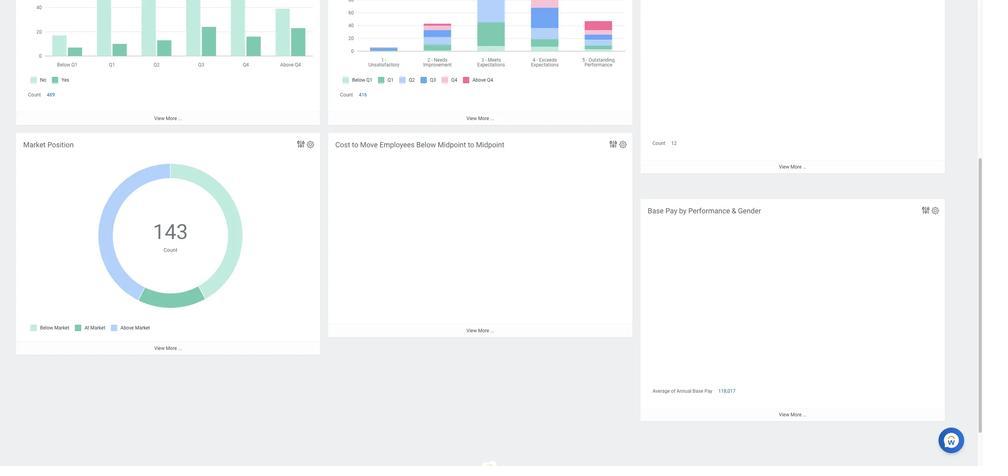 Task type: describe. For each thing, give the bounding box(es) containing it.
market
[[23, 141, 46, 149]]

view for cost to move employees below midpoint to midpoint "element"
[[467, 328, 477, 334]]

count inside 143 count
[[164, 247, 177, 253]]

143
[[153, 220, 188, 245]]

view more ... link for are we paying for performance? element
[[328, 112, 633, 125]]

average of annual base pay
[[653, 389, 713, 395]]

cost to move employees below midpoint to midpoint
[[336, 141, 505, 149]]

view more ... inside 'base pay by performance & gender' element
[[780, 413, 807, 418]]

12 button
[[672, 158, 678, 164]]

... for are we paying for performance? element
[[491, 116, 494, 122]]

base pay by performance & gender element
[[641, 199, 946, 422]]

view more ... for cost to move employees below midpoint to midpoint "element"
[[467, 328, 494, 334]]

12
[[672, 158, 677, 164]]

configure and view chart data image for by
[[922, 206, 931, 215]]

below
[[417, 141, 436, 149]]

view more ... for "are we paying for potential?" element
[[154, 116, 182, 122]]

count for 416
[[340, 92, 353, 98]]

my team's compa-ratio summary element
[[641, 0, 946, 191]]

489 button
[[47, 92, 56, 98]]

configure base pay by performance & gender image
[[932, 206, 940, 215]]

market position element
[[16, 133, 320, 355]]

143 button
[[153, 219, 189, 246]]

416
[[359, 92, 367, 98]]

configure cost to move employees below midpoint to midpoint image
[[619, 140, 628, 149]]

cost to move employees below midpoint to midpoint element
[[328, 133, 633, 338]]

market position
[[23, 141, 74, 149]]

move
[[360, 141, 378, 149]]

cost
[[336, 141, 350, 149]]

view for are we paying for performance? element
[[467, 116, 477, 122]]

more for are we paying for performance? element
[[478, 116, 490, 122]]

more for "are we paying for potential?" element
[[166, 116, 177, 122]]

2 midpoint from the left
[[476, 141, 505, 149]]

0 horizontal spatial configure and view chart data image
[[296, 140, 306, 149]]

position
[[47, 141, 74, 149]]

more inside 'market position' element
[[166, 346, 177, 352]]

118,017
[[719, 389, 736, 395]]

&
[[732, 207, 737, 215]]



Task type: locate. For each thing, give the bounding box(es) containing it.
count left "12"
[[653, 158, 666, 164]]

... inside 'market position' element
[[178, 346, 182, 352]]

count for 489
[[28, 92, 41, 98]]

more inside cost to move employees below midpoint to midpoint "element"
[[478, 328, 490, 334]]

configure market position image
[[306, 140, 315, 149]]

count down 143 button
[[164, 247, 177, 253]]

1 horizontal spatial to
[[468, 141, 475, 149]]

are we paying for potential? element
[[16, 0, 320, 125]]

view more ...
[[154, 116, 182, 122], [467, 116, 494, 122], [467, 328, 494, 334], [154, 346, 182, 352], [780, 413, 807, 418]]

view more ... inside are we paying for performance? element
[[467, 116, 494, 122]]

are we paying for performance? element
[[328, 0, 633, 125]]

1 vertical spatial base
[[693, 389, 704, 395]]

1 horizontal spatial midpoint
[[476, 141, 505, 149]]

view
[[154, 116, 165, 122], [467, 116, 477, 122], [467, 328, 477, 334], [154, 346, 165, 352], [780, 413, 790, 418]]

gender
[[739, 207, 762, 215]]

0 vertical spatial pay
[[666, 207, 678, 215]]

count for 12
[[653, 158, 666, 164]]

view inside 'market position' element
[[154, 346, 165, 352]]

view inside "are we paying for potential?" element
[[154, 116, 165, 122]]

more inside "are we paying for potential?" element
[[166, 116, 177, 122]]

416 button
[[359, 92, 368, 98]]

base right annual
[[693, 389, 704, 395]]

view inside cost to move employees below midpoint to midpoint "element"
[[467, 328, 477, 334]]

count inside my team's compa-ratio summary element
[[653, 158, 666, 164]]

base left by
[[648, 207, 664, 215]]

view more ... inside "are we paying for potential?" element
[[154, 116, 182, 122]]

... inside 'base pay by performance & gender' element
[[803, 413, 807, 418]]

1 to from the left
[[352, 141, 359, 149]]

configure and view chart data image
[[296, 140, 306, 149], [609, 140, 619, 149], [922, 206, 931, 215]]

view inside are we paying for performance? element
[[467, 116, 477, 122]]

performance
[[689, 207, 731, 215]]

0 horizontal spatial to
[[352, 141, 359, 149]]

configure and view chart data image left configure base pay by performance & gender image
[[922, 206, 931, 215]]

to
[[352, 141, 359, 149], [468, 141, 475, 149]]

489
[[47, 92, 55, 98]]

count inside "are we paying for potential?" element
[[28, 92, 41, 98]]

view more ... link for "are we paying for potential?" element
[[16, 112, 320, 125]]

...
[[178, 116, 182, 122], [491, 116, 494, 122], [491, 328, 494, 334], [178, 346, 182, 352], [803, 413, 807, 418]]

configure and view chart data image left configure market position image
[[296, 140, 306, 149]]

view more ... link
[[16, 112, 320, 125], [328, 112, 633, 125], [328, 324, 633, 338], [16, 342, 320, 355], [641, 409, 946, 422]]

2 to from the left
[[468, 141, 475, 149]]

count left 489
[[28, 92, 41, 98]]

0 horizontal spatial base
[[648, 207, 664, 215]]

1 midpoint from the left
[[438, 141, 466, 149]]

base
[[648, 207, 664, 215], [693, 389, 704, 395]]

view more ... inside 'market position' element
[[154, 346, 182, 352]]

2 horizontal spatial configure and view chart data image
[[922, 206, 931, 215]]

more for cost to move employees below midpoint to midpoint "element"
[[478, 328, 490, 334]]

configure and view chart data image inside cost to move employees below midpoint to midpoint "element"
[[609, 140, 619, 149]]

pay left 118,017
[[705, 389, 713, 395]]

view more ... for are we paying for performance? element
[[467, 116, 494, 122]]

count left 416
[[340, 92, 353, 98]]

view inside 'base pay by performance & gender' element
[[780, 413, 790, 418]]

base pay by performance & gender
[[648, 207, 762, 215]]

configure and view chart data image for move
[[609, 140, 619, 149]]

pay
[[666, 207, 678, 215], [705, 389, 713, 395]]

view for "are we paying for potential?" element
[[154, 116, 165, 122]]

0 horizontal spatial pay
[[666, 207, 678, 215]]

count inside are we paying for performance? element
[[340, 92, 353, 98]]

by
[[680, 207, 687, 215]]

of
[[672, 389, 676, 395]]

... inside "are we paying for potential?" element
[[178, 116, 182, 122]]

count
[[28, 92, 41, 98], [340, 92, 353, 98], [653, 158, 666, 164], [164, 247, 177, 253]]

... inside cost to move employees below midpoint to midpoint "element"
[[491, 328, 494, 334]]

view more ... inside cost to move employees below midpoint to midpoint "element"
[[467, 328, 494, 334]]

employees
[[380, 141, 415, 149]]

view more ... link for cost to move employees below midpoint to midpoint "element"
[[328, 324, 633, 338]]

configure and view chart data image left configure cost to move employees below midpoint to midpoint icon
[[609, 140, 619, 149]]

... inside are we paying for performance? element
[[491, 116, 494, 122]]

1 horizontal spatial base
[[693, 389, 704, 395]]

1 vertical spatial pay
[[705, 389, 713, 395]]

pay left by
[[666, 207, 678, 215]]

0 vertical spatial base
[[648, 207, 664, 215]]

midpoint
[[438, 141, 466, 149], [476, 141, 505, 149]]

more
[[166, 116, 177, 122], [478, 116, 490, 122], [478, 328, 490, 334], [166, 346, 177, 352], [791, 413, 802, 418]]

... for "are we paying for potential?" element
[[178, 116, 182, 122]]

1 horizontal spatial configure and view chart data image
[[609, 140, 619, 149]]

0 horizontal spatial midpoint
[[438, 141, 466, 149]]

143 count
[[153, 220, 188, 253]]

more inside are we paying for performance? element
[[478, 116, 490, 122]]

average
[[653, 389, 670, 395]]

... for cost to move employees below midpoint to midpoint "element"
[[491, 328, 494, 334]]

more inside 'base pay by performance & gender' element
[[791, 413, 802, 418]]

1 horizontal spatial pay
[[705, 389, 713, 395]]

118,017 button
[[719, 389, 737, 395]]

annual
[[677, 389, 692, 395]]



Task type: vqa. For each thing, say whether or not it's contained in the screenshot.
Performance
yes



